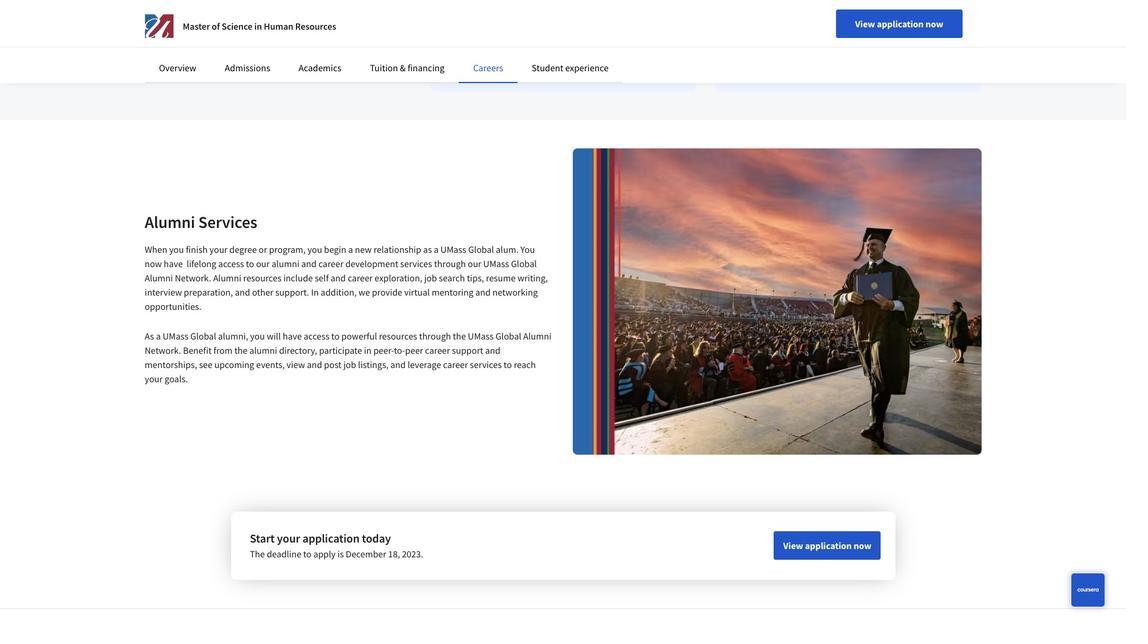 Task type: vqa. For each thing, say whether or not it's contained in the screenshot.
gain on the bottom
no



Task type: describe. For each thing, give the bounding box(es) containing it.
development inside "when you finish your degree or program, you begin a new relationship as a umass global alum. you now have  lifelong access to our alumni and career development services through our umass global alumni network. alumni resources include self and career exploration, job search tips, resume writing, interview preparation, and other support. in addition, we provide virtual mentoring and networking opportunities."
[[345, 258, 399, 270]]

finish
[[186, 244, 208, 256]]

to left reach
[[504, 359, 512, 371]]

network. inside as a umass global alumni, you will have access to powerful resources through the umass global alumni network. benefit from the alumni directory, participate in peer-to-peer career support and mentorships, see upcoming events, view and post job listings, and leverage career services to reach your goals.
[[145, 345, 181, 357]]

the
[[250, 549, 265, 561]]

student experience link
[[532, 62, 609, 74]]

include
[[283, 272, 313, 284]]

to inside "when you finish your degree or program, you begin a new relationship as a umass global alum. you now have  lifelong access to our alumni and career development services through our umass global alumni network. alumni resources include self and career exploration, job search tips, resume writing, interview preparation, and other support. in addition, we provide virtual mentoring and networking opportunities."
[[246, 258, 254, 270]]

alumni up preparation,
[[213, 272, 241, 284]]

alumni,
[[218, 331, 248, 342]]

overview link
[[159, 62, 196, 74]]

view application now button for the deadline to apply is december 18, 2023.
[[774, 532, 881, 561]]

career up leverage
[[425, 345, 450, 357]]

specifically
[[522, 45, 561, 55]]

is
[[338, 549, 344, 561]]

when
[[145, 244, 167, 256]]

your inside as a umass global alumni, you will have access to powerful resources through the umass global alumni network. benefit from the alumni directory, participate in peer-to-peer career support and mentorships, see upcoming events, view and post job listings, and leverage career services to reach your goals.
[[145, 373, 163, 385]]

through inside as a umass global alumni, you will have access to powerful resources through the umass global alumni network. benefit from the alumni directory, participate in peer-to-peer career support and mentorships, see upcoming events, view and post job listings, and leverage career services to reach your goals.
[[419, 331, 451, 342]]

1 our from the left
[[256, 258, 270, 270]]

events,
[[256, 359, 285, 371]]

umass up benefit
[[163, 331, 189, 342]]

alumni up interview
[[145, 272, 173, 284]]

master of science in human resources
[[183, 20, 336, 32]]

global down you
[[511, 258, 537, 270]]

careers link
[[473, 62, 503, 74]]

to inside start your application today the deadline to apply is december 18, 2023.
[[303, 549, 312, 561]]

&
[[400, 62, 406, 74]]

umass up resume
[[483, 258, 509, 270]]

through inside "when you finish your degree or program, you begin a new relationship as a umass global alum. you now have  lifelong access to our alumni and career development services through our umass global alumni network. alumni resources include self and career exploration, job search tips, resume writing, interview preparation, and other support. in addition, we provide virtual mentoring and networking opportunities."
[[434, 258, 466, 270]]

now for master of science in human resources
[[926, 18, 944, 30]]

peer-
[[374, 345, 394, 357]]

student
[[532, 62, 564, 74]]

access inside "when you finish your degree or program, you begin a new relationship as a umass global alum. you now have  lifelong access to our alumni and career development services through our umass global alumni network. alumni resources include self and career exploration, job search tips, resume writing, interview preparation, and other support. in addition, we provide virtual mentoring and networking opportunities."
[[218, 258, 244, 270]]

and right military
[[662, 45, 675, 55]]

academics link
[[299, 62, 342, 74]]

and left other on the top left of page
[[235, 287, 250, 298]]

view application now for master of science in human resources
[[855, 18, 944, 30]]

career down the support
[[443, 359, 468, 371]]

in inside as a umass global alumni, you will have access to powerful resources through the umass global alumni network. benefit from the alumni directory, participate in peer-to-peer career support and mentorships, see upcoming events, view and post job listings, and leverage career services to reach your goals.
[[364, 345, 372, 357]]

application for master of science in human resources
[[877, 18, 924, 30]]

virtual
[[404, 287, 430, 298]]

tuition & financing link
[[370, 62, 445, 74]]

powerful
[[342, 331, 377, 342]]

opportunities.
[[145, 301, 201, 313]]

application inside start your application today the deadline to apply is december 18, 2023.
[[303, 531, 360, 546]]

interview
[[145, 287, 182, 298]]

alum.
[[496, 244, 519, 256]]

today
[[362, 531, 391, 546]]

view application now for the deadline to apply is december 18, 2023.
[[784, 540, 872, 552]]

and down to-
[[391, 359, 406, 371]]

network. inside "when you finish your degree or program, you begin a new relationship as a umass global alum. you now have  lifelong access to our alumni and career development services through our umass global alumni network. alumni resources include self and career exploration, job search tips, resume writing, interview preparation, and other support. in addition, we provide virtual mentoring and networking opportunities."
[[175, 272, 211, 284]]

you
[[521, 244, 535, 256]]

relationship
[[374, 244, 421, 256]]

deadline
[[267, 549, 301, 561]]

or
[[259, 244, 267, 256]]

services inside as a umass global alumni, you will have access to powerful resources through the umass global alumni network. benefit from the alumni directory, participate in peer-to-peer career support and mentorships, see upcoming events, view and post job listings, and leverage career services to reach your goals.
[[470, 359, 502, 371]]

human
[[264, 20, 293, 32]]

18,
[[388, 549, 400, 561]]

created
[[494, 45, 521, 55]]

apply
[[314, 549, 336, 561]]

their
[[497, 56, 513, 67]]

resources inside "when you finish your degree or program, you begin a new relationship as a umass global alum. you now have  lifelong access to our alumni and career development services through our umass global alumni network. alumni resources include self and career exploration, job search tips, resume writing, interview preparation, and other support. in addition, we provide virtual mentoring and networking opportunities."
[[243, 272, 282, 284]]

lifelong
[[187, 258, 216, 270]]

as a umass global alumni, you will have access to powerful resources through the umass global alumni network. benefit from the alumni directory, participate in peer-to-peer career support and mentorships, see upcoming events, view and post job listings, and leverage career services to reach your goals.
[[145, 331, 552, 385]]

exploration,
[[375, 272, 422, 284]]

addition,
[[321, 287, 357, 298]]

other
[[252, 287, 274, 298]]

career up we
[[348, 272, 373, 284]]

as
[[145, 331, 154, 342]]

admissions link
[[225, 62, 270, 74]]

support.
[[275, 287, 309, 298]]

to up participate
[[331, 331, 340, 342]]

benefit
[[183, 345, 212, 357]]

1 horizontal spatial the
[[453, 331, 466, 342]]

your inside "when you finish your degree or program, you begin a new relationship as a umass global alum. you now have  lifelong access to our alumni and career development services through our umass global alumni network. alumni resources include self and career exploration, job search tips, resume writing, interview preparation, and other support. in addition, we provide virtual mentoring and networking opportunities."
[[210, 244, 228, 256]]

when you finish your degree or program, you begin a new relationship as a umass global alum. you now have  lifelong access to our alumni and career development services through our umass global alumni network. alumni resources include self and career exploration, job search tips, resume writing, interview preparation, and other support. in addition, we provide virtual mentoring and networking opportunities.
[[145, 244, 548, 313]]

job inside "when you finish your degree or program, you begin a new relationship as a umass global alum. you now have  lifelong access to our alumni and career development services through our umass global alumni network. alumni resources include self and career exploration, job search tips, resume writing, interview preparation, and other support. in addition, we provide virtual mentoring and networking opportunities."
[[424, 272, 437, 284]]

will
[[267, 331, 281, 342]]

services inside "when you finish your degree or program, you begin a new relationship as a umass global alum. you now have  lifelong access to our alumni and career development services through our umass global alumni network. alumni resources include self and career exploration, job search tips, resume writing, interview preparation, and other support. in addition, we provide virtual mentoring and networking opportunities."
[[400, 258, 432, 270]]

2 horizontal spatial you
[[308, 244, 322, 256]]

student experience
[[532, 62, 609, 74]]

support
[[452, 345, 484, 357]]

new
[[355, 244, 372, 256]]

now for the deadline to apply is december 18, 2023.
[[854, 540, 872, 552]]

degree
[[230, 244, 257, 256]]

overview
[[159, 62, 196, 74]]

services
[[198, 212, 257, 233]]

global up reach
[[496, 331, 522, 342]]

active-
[[592, 45, 616, 55]]

in
[[311, 287, 319, 298]]

provide
[[372, 287, 402, 298]]

job inside resources created specifically to assist active-duty military and veterans in their career development and job search.
[[602, 56, 613, 67]]

2 horizontal spatial a
[[434, 244, 439, 256]]

1 vertical spatial the
[[234, 345, 248, 357]]

umass right as
[[441, 244, 467, 256]]

peer
[[405, 345, 423, 357]]

university of massachusetts global logo image
[[145, 12, 173, 40]]

now inside "when you finish your degree or program, you begin a new relationship as a umass global alum. you now have  lifelong access to our alumni and career development services through our umass global alumni network. alumni resources include self and career exploration, job search tips, resume writing, interview preparation, and other support. in addition, we provide virtual mentoring and networking opportunities."
[[145, 258, 162, 270]]



Task type: locate. For each thing, give the bounding box(es) containing it.
alumni inside as a umass global alumni, you will have access to powerful resources through the umass global alumni network. benefit from the alumni directory, participate in peer-to-peer career support and mentorships, see upcoming events, view and post job listings, and leverage career services to reach your goals.
[[523, 331, 552, 342]]

and right the support
[[485, 345, 501, 357]]

tuition
[[370, 62, 398, 74]]

0 vertical spatial resources
[[295, 20, 336, 32]]

application
[[877, 18, 924, 30], [303, 531, 360, 546], [805, 540, 852, 552]]

services down the support
[[470, 359, 502, 371]]

network. up mentorships,
[[145, 345, 181, 357]]

tuition & financing
[[370, 62, 445, 74]]

resume
[[486, 272, 516, 284]]

our
[[256, 258, 270, 270], [468, 258, 482, 270]]

access up directory,
[[304, 331, 330, 342]]

the up the support
[[453, 331, 466, 342]]

academics
[[299, 62, 342, 74]]

now
[[926, 18, 944, 30], [145, 258, 162, 270], [854, 540, 872, 552]]

0 horizontal spatial services
[[400, 258, 432, 270]]

december
[[346, 549, 386, 561]]

1 horizontal spatial in
[[364, 345, 372, 357]]

network.
[[175, 272, 211, 284], [145, 345, 181, 357]]

umass up the support
[[468, 331, 494, 342]]

view
[[287, 359, 305, 371]]

program,
[[269, 244, 306, 256]]

1 vertical spatial job
[[424, 272, 437, 284]]

access down degree at left
[[218, 258, 244, 270]]

veterans
[[457, 56, 487, 67]]

resources
[[295, 20, 336, 32], [457, 45, 493, 55]]

2 horizontal spatial job
[[602, 56, 613, 67]]

you left will
[[250, 331, 265, 342]]

view application now
[[855, 18, 944, 30], [784, 540, 872, 552]]

0 horizontal spatial you
[[169, 244, 184, 256]]

listings,
[[358, 359, 389, 371]]

you left finish
[[169, 244, 184, 256]]

0 vertical spatial view application now
[[855, 18, 944, 30]]

2 our from the left
[[468, 258, 482, 270]]

1 vertical spatial through
[[419, 331, 451, 342]]

0 vertical spatial network.
[[175, 272, 211, 284]]

through up peer
[[419, 331, 451, 342]]

a
[[348, 244, 353, 256], [434, 244, 439, 256], [156, 331, 161, 342]]

alumni
[[272, 258, 300, 270], [249, 345, 277, 357]]

writing,
[[518, 272, 548, 284]]

alumni up events,
[[249, 345, 277, 357]]

0 horizontal spatial in
[[254, 20, 262, 32]]

have
[[283, 331, 302, 342]]

to
[[562, 45, 570, 55], [246, 258, 254, 270], [331, 331, 340, 342], [504, 359, 512, 371], [303, 549, 312, 561]]

to-
[[394, 345, 405, 357]]

to inside resources created specifically to assist active-duty military and veterans in their career development and job search.
[[562, 45, 570, 55]]

0 horizontal spatial view
[[784, 540, 803, 552]]

services
[[400, 258, 432, 270], [470, 359, 502, 371]]

1 vertical spatial alumni
[[249, 345, 277, 357]]

services down as
[[400, 258, 432, 270]]

0 horizontal spatial your
[[145, 373, 163, 385]]

1 horizontal spatial our
[[468, 258, 482, 270]]

and down tips,
[[476, 287, 491, 298]]

1 vertical spatial network.
[[145, 345, 181, 357]]

0 horizontal spatial now
[[145, 258, 162, 270]]

career
[[515, 56, 537, 67], [319, 258, 344, 270], [348, 272, 373, 284], [425, 345, 450, 357], [443, 359, 468, 371]]

0 horizontal spatial access
[[218, 258, 244, 270]]

1 horizontal spatial view
[[855, 18, 875, 30]]

2023.
[[402, 549, 423, 561]]

2 horizontal spatial your
[[277, 531, 300, 546]]

a inside as a umass global alumni, you will have access to powerful resources through the umass global alumni network. benefit from the alumni directory, participate in peer-to-peer career support and mentorships, see upcoming events, view and post job listings, and leverage career services to reach your goals.
[[156, 331, 161, 342]]

to left apply
[[303, 549, 312, 561]]

alumni up reach
[[523, 331, 552, 342]]

access inside as a umass global alumni, you will have access to powerful resources through the umass global alumni network. benefit from the alumni directory, participate in peer-to-peer career support and mentorships, see upcoming events, view and post job listings, and leverage career services to reach your goals.
[[304, 331, 330, 342]]

resources created specifically to assist active-duty military and veterans in their career development and job search.
[[457, 45, 675, 67]]

global up benefit
[[190, 331, 216, 342]]

2 vertical spatial job
[[344, 359, 356, 371]]

leverage
[[408, 359, 441, 371]]

through up search
[[434, 258, 466, 270]]

of
[[212, 20, 220, 32]]

careers
[[473, 62, 503, 74]]

and up include
[[301, 258, 317, 270]]

0 vertical spatial services
[[400, 258, 432, 270]]

0 horizontal spatial a
[[156, 331, 161, 342]]

0 horizontal spatial job
[[344, 359, 356, 371]]

resources
[[243, 272, 282, 284], [379, 331, 417, 342]]

1 vertical spatial resources
[[457, 45, 493, 55]]

and up addition,
[[331, 272, 346, 284]]

start
[[250, 531, 275, 546]]

your inside start your application today the deadline to apply is december 18, 2023.
[[277, 531, 300, 546]]

self
[[315, 272, 329, 284]]

0 vertical spatial your
[[210, 244, 228, 256]]

1 horizontal spatial access
[[304, 331, 330, 342]]

start your application today the deadline to apply is december 18, 2023.
[[250, 531, 423, 561]]

see
[[199, 359, 213, 371]]

the up upcoming on the left
[[234, 345, 248, 357]]

0 vertical spatial access
[[218, 258, 244, 270]]

our down the or
[[256, 258, 270, 270]]

alumni up when
[[145, 212, 195, 233]]

alumni down program,
[[272, 258, 300, 270]]

2 vertical spatial now
[[854, 540, 872, 552]]

assist
[[571, 45, 591, 55]]

0 horizontal spatial development
[[345, 258, 399, 270]]

job up virtual
[[424, 272, 437, 284]]

your up 'deadline'
[[277, 531, 300, 546]]

alumni inside as a umass global alumni, you will have access to powerful resources through the umass global alumni network. benefit from the alumni directory, participate in peer-to-peer career support and mentorships, see upcoming events, view and post job listings, and leverage career services to reach your goals.
[[249, 345, 277, 357]]

resources up other on the top left of page
[[243, 272, 282, 284]]

resources inside resources created specifically to assist active-duty military and veterans in their career development and job search.
[[457, 45, 493, 55]]

to left assist
[[562, 45, 570, 55]]

1 vertical spatial development
[[345, 258, 399, 270]]

resources up to-
[[379, 331, 417, 342]]

preparation,
[[184, 287, 233, 298]]

directory,
[[279, 345, 317, 357]]

1 horizontal spatial your
[[210, 244, 228, 256]]

career inside resources created specifically to assist active-duty military and veterans in their career development and job search.
[[515, 56, 537, 67]]

as
[[423, 244, 432, 256]]

network. down lifelong
[[175, 272, 211, 284]]

1 vertical spatial your
[[145, 373, 163, 385]]

goals.
[[165, 373, 188, 385]]

search.
[[615, 56, 639, 67]]

1 vertical spatial resources
[[379, 331, 417, 342]]

1 vertical spatial in
[[489, 56, 495, 67]]

development
[[539, 56, 585, 67], [345, 258, 399, 270]]

through
[[434, 258, 466, 270], [419, 331, 451, 342]]

we
[[359, 287, 370, 298]]

0 horizontal spatial our
[[256, 258, 270, 270]]

2 horizontal spatial application
[[877, 18, 924, 30]]

0 vertical spatial through
[[434, 258, 466, 270]]

view for master of science in human resources
[[855, 18, 875, 30]]

view application now button for master of science in human resources
[[836, 10, 963, 38]]

job down "active-"
[[602, 56, 613, 67]]

1 horizontal spatial job
[[424, 272, 437, 284]]

and down "active-"
[[587, 56, 600, 67]]

0 vertical spatial alumni
[[272, 258, 300, 270]]

tips,
[[467, 272, 484, 284]]

admissions
[[225, 62, 270, 74]]

1 vertical spatial access
[[304, 331, 330, 342]]

your down mentorships,
[[145, 373, 163, 385]]

our up tips,
[[468, 258, 482, 270]]

1 horizontal spatial development
[[539, 56, 585, 67]]

job
[[602, 56, 613, 67], [424, 272, 437, 284], [344, 359, 356, 371]]

master
[[183, 20, 210, 32]]

0 vertical spatial development
[[539, 56, 585, 67]]

mentoring
[[432, 287, 474, 298]]

the
[[453, 331, 466, 342], [234, 345, 248, 357]]

upcoming
[[214, 359, 254, 371]]

in left their
[[489, 56, 495, 67]]

resources inside as a umass global alumni, you will have access to powerful resources through the umass global alumni network. benefit from the alumni directory, participate in peer-to-peer career support and mentorships, see upcoming events, view and post job listings, and leverage career services to reach your goals.
[[379, 331, 417, 342]]

view application now button
[[836, 10, 963, 38], [774, 532, 881, 561]]

1 vertical spatial now
[[145, 258, 162, 270]]

and left post
[[307, 359, 322, 371]]

resources right the human
[[295, 20, 336, 32]]

0 vertical spatial view application now button
[[836, 10, 963, 38]]

you left begin
[[308, 244, 322, 256]]

in up listings,
[[364, 345, 372, 357]]

development inside resources created specifically to assist active-duty military and veterans in their career development and job search.
[[539, 56, 585, 67]]

global
[[468, 244, 494, 256], [511, 258, 537, 270], [190, 331, 216, 342], [496, 331, 522, 342]]

umass
[[441, 244, 467, 256], [483, 258, 509, 270], [163, 331, 189, 342], [468, 331, 494, 342]]

0 vertical spatial job
[[602, 56, 613, 67]]

post
[[324, 359, 342, 371]]

in left the human
[[254, 20, 262, 32]]

1 horizontal spatial you
[[250, 331, 265, 342]]

1 vertical spatial services
[[470, 359, 502, 371]]

0 vertical spatial resources
[[243, 272, 282, 284]]

career down specifically
[[515, 56, 537, 67]]

mentorships,
[[145, 359, 197, 371]]

search
[[439, 272, 465, 284]]

view for the deadline to apply is december 18, 2023.
[[784, 540, 803, 552]]

you inside as a umass global alumni, you will have access to powerful resources through the umass global alumni network. benefit from the alumni directory, participate in peer-to-peer career support and mentorships, see upcoming events, view and post job listings, and leverage career services to reach your goals.
[[250, 331, 265, 342]]

networking
[[493, 287, 538, 298]]

1 horizontal spatial now
[[854, 540, 872, 552]]

1 horizontal spatial resources
[[457, 45, 493, 55]]

reach
[[514, 359, 536, 371]]

job down participate
[[344, 359, 356, 371]]

career down begin
[[319, 258, 344, 270]]

0 vertical spatial the
[[453, 331, 466, 342]]

1 horizontal spatial application
[[805, 540, 852, 552]]

financing
[[408, 62, 445, 74]]

0 vertical spatial now
[[926, 18, 944, 30]]

science
[[222, 20, 253, 32]]

1 horizontal spatial services
[[470, 359, 502, 371]]

development down new
[[345, 258, 399, 270]]

duty
[[616, 45, 632, 55]]

alumni inside "when you finish your degree or program, you begin a new relationship as a umass global alum. you now have  lifelong access to our alumni and career development services through our umass global alumni network. alumni resources include self and career exploration, job search tips, resume writing, interview preparation, and other support. in addition, we provide virtual mentoring and networking opportunities."
[[272, 258, 300, 270]]

development down assist
[[539, 56, 585, 67]]

from
[[214, 345, 233, 357]]

begin
[[324, 244, 346, 256]]

0 horizontal spatial the
[[234, 345, 248, 357]]

1 horizontal spatial resources
[[379, 331, 417, 342]]

1 horizontal spatial a
[[348, 244, 353, 256]]

military
[[633, 45, 660, 55]]

global left alum. on the top left of the page
[[468, 244, 494, 256]]

2 horizontal spatial in
[[489, 56, 495, 67]]

2 horizontal spatial now
[[926, 18, 944, 30]]

to down degree at left
[[246, 258, 254, 270]]

0 horizontal spatial resources
[[243, 272, 282, 284]]

alumni services
[[145, 212, 257, 233]]

view
[[855, 18, 875, 30], [784, 540, 803, 552]]

1 vertical spatial view application now button
[[774, 532, 881, 561]]

0 vertical spatial view
[[855, 18, 875, 30]]

0 horizontal spatial application
[[303, 531, 360, 546]]

resources up veterans
[[457, 45, 493, 55]]

application for the deadline to apply is december 18, 2023.
[[805, 540, 852, 552]]

in inside resources created specifically to assist active-duty military and veterans in their career development and job search.
[[489, 56, 495, 67]]

job inside as a umass global alumni, you will have access to powerful resources through the umass global alumni network. benefit from the alumni directory, participate in peer-to-peer career support and mentorships, see upcoming events, view and post job listings, and leverage career services to reach your goals.
[[344, 359, 356, 371]]

1 vertical spatial view
[[784, 540, 803, 552]]

2 vertical spatial in
[[364, 345, 372, 357]]

1 vertical spatial view application now
[[784, 540, 872, 552]]

experience
[[565, 62, 609, 74]]

2 vertical spatial your
[[277, 531, 300, 546]]

your right finish
[[210, 244, 228, 256]]

participate
[[319, 345, 362, 357]]

your
[[210, 244, 228, 256], [145, 373, 163, 385], [277, 531, 300, 546]]

access
[[218, 258, 244, 270], [304, 331, 330, 342]]

0 vertical spatial in
[[254, 20, 262, 32]]

0 horizontal spatial resources
[[295, 20, 336, 32]]



